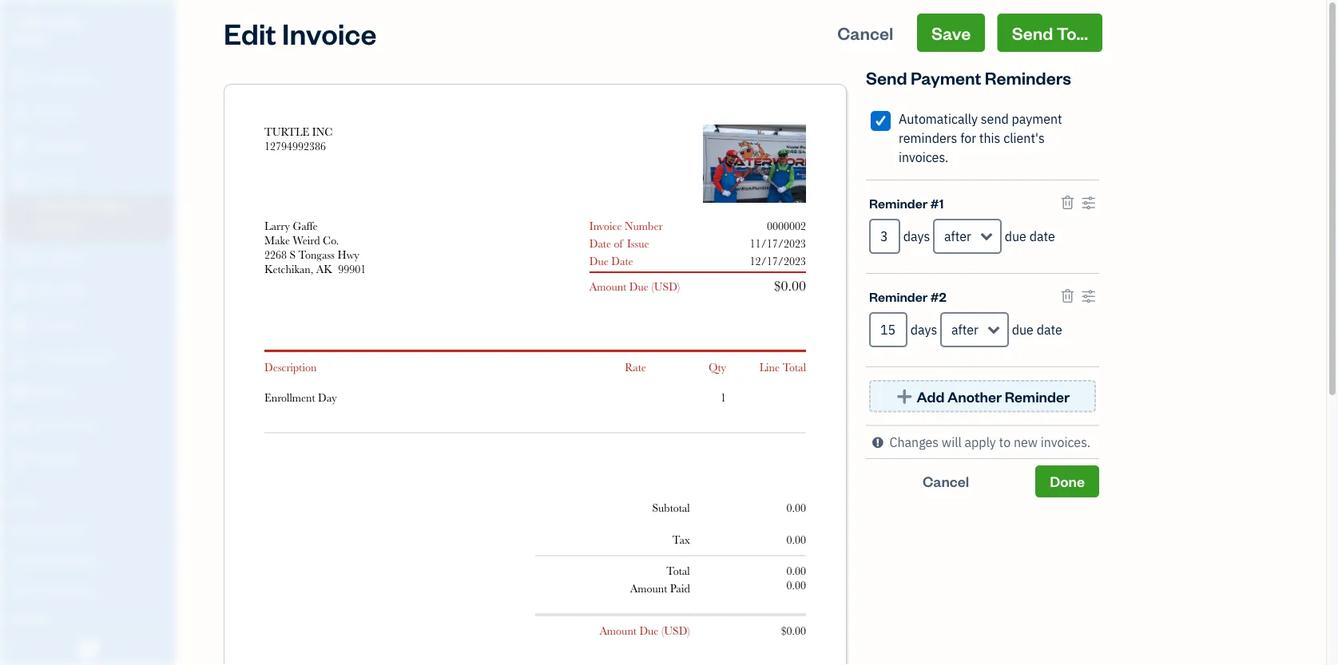 Task type: vqa. For each thing, say whether or not it's contained in the screenshot.
Payment reminder offset in days text box on the right
yes



Task type: locate. For each thing, give the bounding box(es) containing it.
0 vertical spatial #
[[931, 194, 940, 211]]

1 vertical spatial payment reminder timing (before or after due date) field
[[941, 312, 1009, 348]]

0 horizontal spatial (
[[652, 281, 654, 293]]

save
[[932, 21, 971, 44]]

due date for 2
[[1012, 322, 1063, 338]]

usd down number
[[654, 281, 678, 293]]

add
[[917, 387, 945, 406]]

1 vertical spatial cancel
[[923, 472, 970, 491]]

payment
[[1012, 111, 1063, 127]]

0 horizontal spatial invoices.
[[899, 149, 949, 166]]

inc inside turtle inc 12794992386
[[312, 125, 333, 138]]

date left of at the top of page
[[590, 237, 611, 250]]

Enter an Invoice # text field
[[766, 220, 806, 233]]

subtotal
[[653, 502, 690, 515]]

0 vertical spatial invoices.
[[899, 149, 949, 166]]

0 horizontal spatial inc
[[61, 15, 81, 30]]

payment reminder timing (before or after due date) field down 2
[[941, 312, 1009, 348]]

number
[[625, 220, 663, 233]]

total
[[783, 361, 806, 374], [667, 565, 690, 578]]

services
[[58, 554, 96, 567]]

total right "line"
[[783, 361, 806, 374]]

#
[[931, 194, 940, 211], [931, 288, 939, 305]]

amount due ( usd ) down total amount paid
[[600, 625, 690, 638]]

1 vertical spatial after
[[952, 322, 979, 338]]

ketchikan,
[[265, 263, 314, 276]]

edit
[[224, 14, 276, 52]]

1 vertical spatial invoices.
[[1041, 434, 1091, 451]]

automatically send payment reminders for this client's invoices.
[[899, 111, 1063, 166]]

turtle up owner
[[13, 15, 59, 30]]

(
[[652, 281, 654, 293], [662, 625, 664, 638]]

send
[[1012, 21, 1054, 44], [866, 66, 908, 89]]

client image
[[10, 105, 30, 121]]

client's
[[1004, 130, 1045, 147]]

1 horizontal spatial (
[[662, 625, 664, 638]]

after for 1
[[945, 228, 972, 245]]

line
[[760, 361, 780, 374]]

2 vertical spatial due
[[640, 625, 659, 638]]

send to... button
[[998, 14, 1103, 52]]

turtle inc owner
[[13, 15, 81, 45]]

0 vertical spatial payment reminder timing (before or after due date) field
[[933, 219, 1002, 254]]

1 vertical spatial $0.00
[[781, 625, 806, 638]]

connections
[[37, 584, 94, 597]]

owner
[[13, 32, 45, 45]]

0 vertical spatial (
[[652, 281, 654, 293]]

image
[[743, 157, 774, 172]]

0 horizontal spatial turtle
[[13, 15, 59, 30]]

apps link
[[4, 488, 171, 516]]

edit reminder #1 message image
[[1082, 193, 1096, 213]]

date of issue
[[590, 237, 649, 250]]

of
[[614, 237, 624, 250]]

0 vertical spatial after
[[945, 228, 972, 245]]

amount due ( usd ) down due date
[[590, 281, 680, 293]]

1 vertical spatial )
[[688, 625, 690, 638]]

1 0.00 from the top
[[787, 502, 806, 515]]

delete image
[[706, 157, 774, 172]]

0 vertical spatial invoice
[[282, 14, 377, 52]]

send for send payment reminders
[[866, 66, 908, 89]]

days
[[904, 228, 930, 245], [911, 322, 938, 338]]

amount down total amount paid
[[600, 625, 637, 638]]

payment image
[[10, 250, 30, 266]]

cancel for the top cancel button
[[838, 21, 894, 44]]

0 vertical spatial due
[[1005, 228, 1027, 245]]

expense image
[[10, 284, 30, 300]]

0 vertical spatial send
[[1012, 21, 1054, 44]]

turtle inside turtle inc owner
[[13, 15, 59, 30]]

payment reminder timing (before or after due date) field for reminder # 2
[[941, 312, 1009, 348]]

due date for 1
[[1005, 228, 1056, 245]]

send to...
[[1012, 21, 1089, 44]]

0 horizontal spatial send
[[866, 66, 908, 89]]

invoices. up done
[[1041, 434, 1091, 451]]

0 vertical spatial cancel button
[[823, 14, 908, 52]]

turtle
[[13, 15, 59, 30], [265, 125, 310, 138]]

4 0.00 from the top
[[787, 580, 806, 593]]

amount due ( usd )
[[590, 281, 680, 293], [600, 625, 690, 638]]

0 vertical spatial turtle
[[13, 15, 59, 30]]

after
[[945, 228, 972, 245], [952, 322, 979, 338]]

1 vertical spatial turtle
[[265, 125, 310, 138]]

Payment reminder timing (before or after due date) field
[[933, 219, 1002, 254], [941, 312, 1009, 348]]

date down date of issue
[[612, 255, 633, 268]]

1 vertical spatial #
[[931, 288, 939, 305]]

1 vertical spatial inc
[[312, 125, 333, 138]]

invoice
[[282, 14, 377, 52], [590, 220, 622, 233]]

amount left paid
[[630, 583, 668, 596]]

1 vertical spatial amount
[[630, 583, 668, 596]]

due
[[590, 255, 609, 268], [630, 281, 649, 293], [640, 625, 659, 638]]

due down total amount paid
[[640, 625, 659, 638]]

delete
[[706, 157, 740, 172]]

0 vertical spatial due date
[[1005, 228, 1056, 245]]

items and services link
[[4, 547, 171, 575]]

invoices. down reminders
[[899, 149, 949, 166]]

total up paid
[[667, 565, 690, 578]]

0 horizontal spatial cancel
[[838, 21, 894, 44]]

send for send to...
[[1012, 21, 1054, 44]]

turtle inside turtle inc 12794992386
[[265, 125, 310, 138]]

1 vertical spatial (
[[662, 625, 664, 638]]

$0.00 down 0.00 0.00
[[781, 625, 806, 638]]

invoices. inside "automatically send payment reminders for this client's invoices."
[[899, 149, 949, 166]]

due down date of issue
[[590, 255, 609, 268]]

Enter an Item Name text field
[[265, 391, 567, 405]]

1 horizontal spatial send
[[1012, 21, 1054, 44]]

team members
[[12, 525, 82, 538]]

cancel
[[838, 21, 894, 44], [923, 472, 970, 491]]

chart image
[[10, 418, 30, 434]]

after up 2
[[945, 228, 972, 245]]

days right payment reminder offset in days text box
[[904, 228, 930, 245]]

Payment reminder offset in days text field
[[870, 312, 908, 348]]

invoices.
[[899, 149, 949, 166], [1041, 434, 1091, 451]]

due for 2
[[1012, 322, 1034, 338]]

1 vertical spatial days
[[911, 322, 938, 338]]

( down total amount paid
[[662, 625, 664, 638]]

due
[[1005, 228, 1027, 245], [1012, 322, 1034, 338]]

1 vertical spatial amount due ( usd )
[[600, 625, 690, 638]]

larry
[[265, 220, 290, 233]]

0 vertical spatial total
[[783, 361, 806, 374]]

0 vertical spatial )
[[678, 281, 680, 293]]

$0.00 down 12/17/2023
[[774, 278, 806, 294]]

amount down due date
[[590, 281, 627, 293]]

check image
[[874, 113, 888, 129]]

reminder
[[870, 194, 928, 211], [870, 288, 928, 305], [1005, 387, 1070, 406]]

1 vertical spatial total
[[667, 565, 690, 578]]

0 vertical spatial inc
[[61, 15, 81, 30]]

automatically
[[899, 111, 978, 127]]

reminder # 1
[[870, 194, 944, 211]]

days right payment reminder offset in days text field
[[911, 322, 938, 338]]

0 vertical spatial usd
[[654, 281, 678, 293]]

2
[[939, 288, 947, 305]]

1 vertical spatial send
[[866, 66, 908, 89]]

( down number
[[652, 281, 654, 293]]

12/17/2023 button
[[737, 254, 819, 269]]

make
[[265, 234, 290, 247]]

2 # from the top
[[931, 288, 939, 305]]

date
[[590, 237, 611, 250], [612, 255, 633, 268]]

inc for send
[[61, 15, 81, 30]]

after for 2
[[952, 322, 979, 338]]

1 horizontal spatial invoice
[[590, 220, 622, 233]]

2268
[[265, 249, 287, 261]]

due down due date
[[630, 281, 649, 293]]

0 vertical spatial reminder
[[870, 194, 928, 211]]

usd
[[654, 281, 678, 293], [664, 625, 688, 638]]

$0.00
[[774, 278, 806, 294], [781, 625, 806, 638]]

turtle up the 12794992386
[[265, 125, 310, 138]]

0.00
[[787, 502, 806, 515], [787, 534, 806, 547], [787, 565, 806, 578], [787, 580, 806, 593]]

qty
[[709, 361, 726, 374]]

0 vertical spatial cancel
[[838, 21, 894, 44]]

members
[[39, 525, 82, 538]]

0 horizontal spatial total
[[667, 565, 690, 578]]

reminder up payment reminder offset in days text field
[[870, 288, 928, 305]]

0 horizontal spatial )
[[678, 281, 680, 293]]

send up check icon
[[866, 66, 908, 89]]

send inside button
[[1012, 21, 1054, 44]]

date for 1
[[1030, 228, 1056, 245]]

invoice up of at the top of page
[[590, 220, 622, 233]]

0 vertical spatial date
[[1030, 228, 1056, 245]]

amount
[[590, 281, 627, 293], [630, 583, 668, 596], [600, 625, 637, 638]]

# for 2
[[931, 288, 939, 305]]

1 vertical spatial date
[[1037, 322, 1063, 338]]

inc inside turtle inc owner
[[61, 15, 81, 30]]

send left 'to...'
[[1012, 21, 1054, 44]]

1 horizontal spatial inc
[[312, 125, 333, 138]]

0 vertical spatial days
[[904, 228, 930, 245]]

reminder # 2
[[870, 288, 947, 305]]

after up the 'another'
[[952, 322, 979, 338]]

due date
[[590, 255, 633, 268]]

line total
[[760, 361, 806, 374]]

reminder up "new"
[[1005, 387, 1070, 406]]

turtle for send payment reminders
[[13, 15, 59, 30]]

payment reminder timing (before or after due date) field down 1
[[933, 219, 1002, 254]]

1 horizontal spatial turtle
[[265, 125, 310, 138]]

1 vertical spatial reminder
[[870, 288, 928, 305]]

inc
[[61, 15, 81, 30], [312, 125, 333, 138]]

1 horizontal spatial cancel
[[923, 472, 970, 491]]

due date
[[1005, 228, 1056, 245], [1012, 322, 1063, 338]]

settings
[[12, 613, 49, 627]]

usd down paid
[[664, 625, 688, 638]]

reminder up payment reminder offset in days text box
[[870, 194, 928, 211]]

invoice right "edit" at top left
[[282, 14, 377, 52]]

1 vertical spatial invoice
[[590, 220, 622, 233]]

new
[[1014, 434, 1038, 451]]

1 vertical spatial due date
[[1012, 322, 1063, 338]]

99901
[[338, 263, 366, 276]]

0 vertical spatial amount
[[590, 281, 627, 293]]

1 # from the top
[[931, 194, 940, 211]]

changes
[[890, 434, 939, 451]]

tongass
[[299, 249, 335, 261]]

)
[[678, 281, 680, 293], [688, 625, 690, 638]]

main element
[[0, 0, 228, 666]]

1 vertical spatial due
[[1012, 322, 1034, 338]]

2 vertical spatial reminder
[[1005, 387, 1070, 406]]

items
[[12, 554, 37, 567]]

cancel button
[[823, 14, 908, 52], [866, 466, 1026, 498]]



Task type: describe. For each thing, give the bounding box(es) containing it.
project image
[[10, 317, 30, 333]]

team
[[12, 525, 37, 538]]

1 vertical spatial due
[[630, 281, 649, 293]]

co.
[[323, 234, 339, 247]]

2 vertical spatial amount
[[600, 625, 637, 638]]

changes will apply to new invoices.
[[890, 434, 1091, 451]]

add another reminder button
[[870, 380, 1096, 413]]

remove reminder #1 image
[[1061, 193, 1075, 213]]

add another reminder
[[917, 387, 1070, 406]]

send payment reminders
[[866, 66, 1072, 89]]

gaffe
[[293, 220, 318, 233]]

tax
[[673, 534, 690, 547]]

days for 1
[[904, 228, 930, 245]]

description
[[265, 361, 317, 374]]

will
[[942, 434, 962, 451]]

timer image
[[10, 351, 30, 367]]

turtle inc 12794992386
[[265, 125, 333, 153]]

1 vertical spatial usd
[[664, 625, 688, 638]]

settings link
[[4, 607, 171, 635]]

inc for date
[[312, 125, 333, 138]]

paid
[[670, 583, 690, 596]]

to...
[[1057, 21, 1089, 44]]

payment reminder timing (before or after due date) field for reminder # 1
[[933, 219, 1002, 254]]

1 vertical spatial cancel button
[[866, 466, 1026, 498]]

larry gaffe make weird co. 2268 s tongass hwy ketchikan, ak  99901
[[265, 220, 366, 276]]

date for 2
[[1037, 322, 1063, 338]]

this
[[980, 130, 1001, 147]]

1 vertical spatial date
[[612, 255, 633, 268]]

items and services
[[12, 554, 96, 567]]

done button
[[1036, 466, 1100, 498]]

total amount paid
[[630, 565, 690, 596]]

reminder for reminder # 1
[[870, 194, 928, 211]]

apps
[[12, 495, 36, 508]]

1
[[940, 194, 944, 211]]

rate
[[625, 361, 647, 374]]

bank connections link
[[4, 577, 171, 605]]

reminders
[[985, 66, 1072, 89]]

Payment reminder offset in days text field
[[870, 219, 901, 254]]

1 horizontal spatial invoices.
[[1041, 434, 1091, 451]]

# for 1
[[931, 194, 940, 211]]

to
[[999, 434, 1011, 451]]

dashboard image
[[10, 71, 30, 87]]

bank connections
[[12, 584, 94, 597]]

reminder for reminder # 2
[[870, 288, 928, 305]]

Item Quantity text field
[[703, 392, 726, 404]]

bank
[[12, 584, 35, 597]]

estimate image
[[10, 138, 30, 154]]

exclamationcircle image
[[873, 433, 884, 452]]

Issue date in MM/DD/YYYY format text field
[[702, 237, 819, 250]]

s
[[290, 249, 296, 261]]

plus image
[[896, 388, 914, 405]]

0 vertical spatial date
[[590, 237, 611, 250]]

turtle for date of issue
[[265, 125, 310, 138]]

0 vertical spatial amount due ( usd )
[[590, 281, 680, 293]]

payment
[[911, 66, 982, 89]]

reminder inside add another reminder button
[[1005, 387, 1070, 406]]

invoice image
[[10, 172, 30, 188]]

12794992386
[[265, 140, 326, 153]]

cancel for the bottom cancel button
[[923, 472, 970, 491]]

for
[[961, 130, 977, 147]]

team members link
[[4, 518, 171, 546]]

total inside total amount paid
[[667, 565, 690, 578]]

edit reminder #2 message image
[[1082, 287, 1096, 306]]

another
[[948, 387, 1002, 406]]

issue
[[627, 237, 649, 250]]

edit invoice
[[224, 14, 377, 52]]

3 0.00 from the top
[[787, 565, 806, 578]]

weird
[[293, 234, 320, 247]]

invoice number
[[590, 220, 663, 233]]

1 horizontal spatial total
[[783, 361, 806, 374]]

hwy
[[338, 249, 359, 261]]

reminders
[[899, 130, 958, 147]]

remove reminder #2 image
[[1061, 287, 1075, 306]]

freshbooks image
[[75, 640, 101, 659]]

0.00 0.00
[[787, 565, 806, 593]]

and
[[39, 554, 56, 567]]

save button
[[918, 14, 986, 52]]

report image
[[10, 452, 30, 468]]

amount inside total amount paid
[[630, 583, 668, 596]]

1 horizontal spatial )
[[688, 625, 690, 638]]

0 vertical spatial $0.00
[[774, 278, 806, 294]]

send
[[981, 111, 1009, 127]]

12/17/2023
[[750, 255, 806, 268]]

due for 1
[[1005, 228, 1027, 245]]

2 0.00 from the top
[[787, 534, 806, 547]]

0 vertical spatial due
[[590, 255, 609, 268]]

days for 2
[[911, 322, 938, 338]]

apply
[[965, 434, 996, 451]]

done
[[1050, 472, 1085, 491]]

money image
[[10, 384, 30, 400]]

0 horizontal spatial invoice
[[282, 14, 377, 52]]



